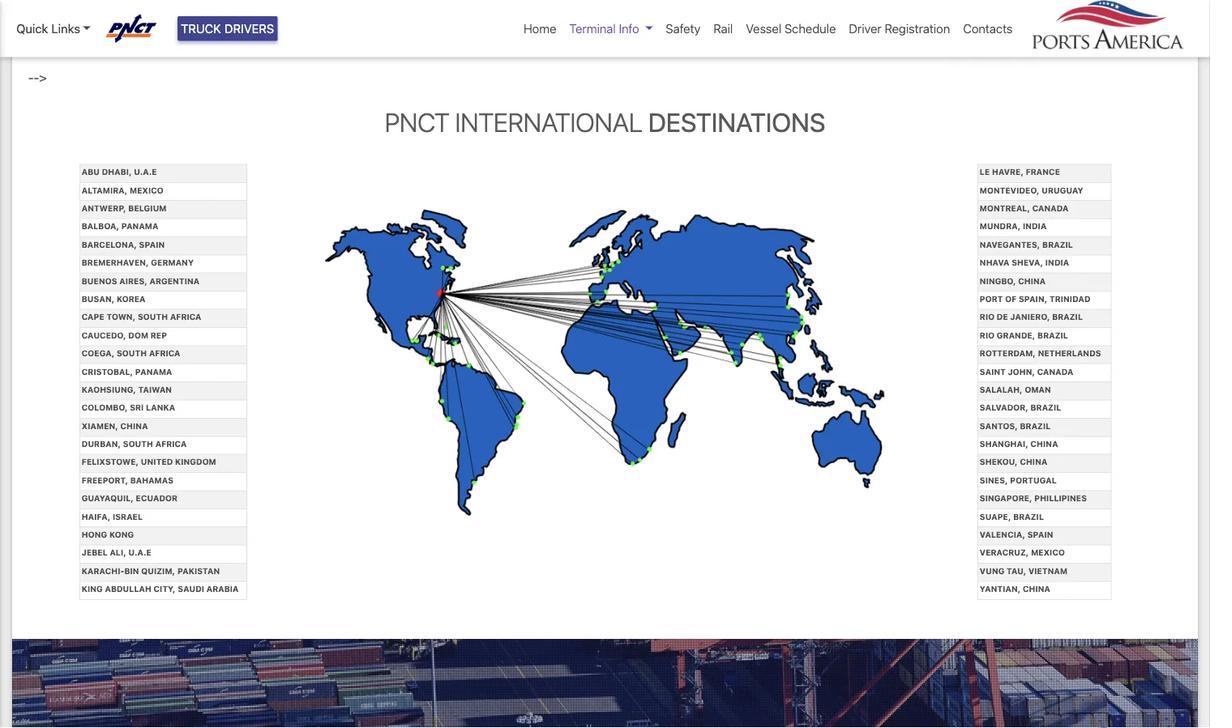Task type: describe. For each thing, give the bounding box(es) containing it.
de
[[997, 313, 1008, 322]]

germany
[[151, 258, 194, 268]]

u.a.e for jebel ali, u.a.e
[[128, 549, 151, 558]]

veracruz,
[[980, 549, 1029, 558]]

china for ningbo, china
[[1019, 276, 1046, 286]]

year
[[807, 18, 829, 34]]

brazil up rotterdam, netherlands
[[1038, 331, 1069, 340]]

cristobal,
[[82, 367, 133, 376]]

the left the largest on the top
[[261, 18, 278, 34]]

in
[[432, 18, 441, 34]]

cape town, south africa
[[82, 313, 201, 322]]

dhabi,
[[102, 167, 132, 177]]

sheva,
[[1012, 258, 1044, 268]]

rio for rio grande, brazil
[[980, 331, 995, 340]]

xiamen, china
[[82, 422, 148, 431]]

taiwan
[[138, 385, 172, 395]]

quick
[[16, 21, 48, 36]]

the
[[866, 18, 886, 34]]

hong
[[82, 530, 107, 540]]

china for shanghai, china
[[1031, 440, 1059, 449]]

driver registration
[[849, 21, 951, 36]]

spain,
[[1019, 294, 1048, 304]]

bremerhaven,
[[82, 258, 149, 268]]

the right for
[[835, 38, 852, 53]]

2 expansion from the left
[[888, 18, 942, 34]]

hong kong
[[82, 530, 134, 540]]

brazil for salvador, brazil
[[1031, 403, 1062, 413]]

foot
[[343, 38, 363, 53]]

south for durban,
[[123, 440, 153, 449]]

panama for balboa, panama
[[121, 222, 158, 231]]

guayaquil,
[[82, 494, 134, 504]]

coega,
[[82, 349, 114, 358]]

grande,
[[997, 331, 1036, 340]]

0 horizontal spatial million
[[267, 38, 300, 53]]

2 will from the left
[[944, 18, 960, 34]]

infrastructure
[[317, 18, 386, 34]]

shekou,
[[980, 458, 1018, 467]]

rail image
[[323, 203, 888, 523]]

new
[[444, 18, 468, 34]]

navegantes, brazil
[[980, 240, 1073, 249]]

terminal info link
[[563, 13, 659, 44]]

jersey,
[[470, 18, 505, 34]]

tau,
[[1007, 567, 1027, 576]]

abu dhabi, u.a.e
[[82, 167, 157, 177]]

rotterdam, netherlands
[[980, 349, 1102, 358]]

kaohsiung,
[[82, 385, 136, 395]]

vung
[[980, 567, 1005, 576]]

caucedo,
[[82, 331, 126, 340]]

king abdullah city, saudi arabia
[[82, 585, 239, 594]]

abdullah
[[105, 585, 151, 594]]

the down invest
[[562, 38, 579, 53]]

argentina
[[150, 276, 200, 286]]

altamira,
[[82, 186, 128, 195]]

haifa,
[[82, 512, 110, 522]]

equivalent
[[366, 38, 419, 53]]

rep
[[151, 331, 167, 340]]

nhava
[[980, 258, 1010, 268]]

kong
[[109, 530, 134, 540]]

china for yantian, china
[[1023, 585, 1051, 594]]

suape, brazil
[[980, 512, 1044, 522]]

veracruz, mexico
[[980, 549, 1065, 558]]

kingdom
[[175, 458, 216, 467]]

rio grande, brazil
[[980, 331, 1069, 340]]

brazil for suape, brazil
[[1014, 512, 1044, 522]]

$500
[[593, 18, 624, 34]]

mexico for altamira, mexico
[[130, 186, 164, 195]]

registration
[[885, 21, 951, 36]]

bin
[[124, 567, 139, 576]]

the up growth
[[788, 18, 805, 34]]

le havre, france
[[980, 167, 1060, 177]]

kaohsiung, taiwan
[[82, 385, 172, 395]]

montevideo, uruguay
[[980, 186, 1084, 195]]

destinations
[[648, 107, 826, 138]]

africa for coega, south africa
[[149, 349, 180, 358]]

barcelona, spain
[[82, 240, 165, 249]]

its
[[683, 18, 695, 34]]

port of spain, trinidad
[[980, 294, 1091, 304]]

terminal
[[570, 21, 616, 36]]

sines, portugal
[[980, 476, 1057, 485]]

for
[[819, 38, 832, 53]]

0 horizontal spatial pnct
[[385, 107, 450, 138]]

oman
[[1025, 385, 1051, 395]]

uruguay
[[1042, 186, 1084, 195]]

moving
[[478, 38, 517, 53]]

durban, south africa
[[82, 440, 187, 449]]

rio for rio de janiero, brazil
[[980, 313, 995, 322]]

trinidad
[[1050, 294, 1091, 304]]

2030.
[[832, 18, 863, 34]]

portugal
[[1010, 476, 1057, 485]]

contacts
[[964, 21, 1013, 36]]

valencia,
[[980, 530, 1026, 540]]

valencia, spain
[[980, 530, 1054, 540]]

0 vertical spatial south
[[138, 313, 168, 322]]

pakistan
[[177, 567, 220, 576]]

1 vertical spatial canada
[[1038, 367, 1074, 376]]

port
[[980, 294, 1003, 304]]

2 - from the left
[[34, 70, 39, 86]]

driver registration link
[[843, 13, 957, 44]]

saudi
[[178, 585, 204, 594]]

u.a.e for abu dhabi, u.a.e
[[134, 167, 157, 177]]

buenos aires, argentina
[[82, 276, 200, 286]]

yantian,
[[980, 585, 1021, 594]]

of inside as one of the largest infrastructure projects in new jersey, pnct will invest $500 million into its expansion before the year 2030. the expansion will add 1.0 million twenty-foot equivalent containers moving through the terminal, creating significant economic growth for the northeast region.
[[248, 18, 258, 34]]

salvador,
[[980, 403, 1029, 413]]

region.
[[908, 38, 943, 53]]

info
[[619, 21, 640, 36]]

vessel schedule link
[[740, 13, 843, 44]]



Task type: vqa. For each thing, say whether or not it's contained in the screenshot.
the Brazil
yes



Task type: locate. For each thing, give the bounding box(es) containing it.
saint
[[980, 367, 1006, 376]]

0 horizontal spatial will
[[542, 18, 558, 34]]

home link
[[517, 13, 563, 44]]

0 vertical spatial million
[[626, 18, 659, 34]]

0 horizontal spatial of
[[248, 18, 258, 34]]

of down ningbo, china
[[1005, 294, 1017, 304]]

invest
[[560, 18, 591, 34]]

1 horizontal spatial of
[[1005, 294, 1017, 304]]

freeport,
[[82, 476, 128, 485]]

spain up bremerhaven, germany
[[139, 240, 165, 249]]

israel
[[113, 512, 143, 522]]

busan,
[[82, 294, 115, 304]]

brazil up sheva,
[[1043, 240, 1073, 249]]

1 vertical spatial million
[[267, 38, 300, 53]]

1 horizontal spatial million
[[626, 18, 659, 34]]

u.a.e up bin
[[128, 549, 151, 558]]

u.a.e right dhabi,
[[134, 167, 157, 177]]

korea
[[117, 294, 146, 304]]

quick links link
[[16, 19, 91, 38]]

spain up veracruz, mexico
[[1028, 530, 1054, 540]]

brazil down trinidad
[[1053, 313, 1083, 322]]

shanghai,
[[980, 440, 1029, 449]]

mexico up vietnam
[[1031, 549, 1065, 558]]

ningbo,
[[980, 276, 1016, 286]]

>
[[39, 70, 47, 86]]

china down santos, brazil
[[1031, 440, 1059, 449]]

1 expansion from the left
[[697, 18, 750, 34]]

truck drivers link
[[178, 16, 278, 41]]

0 horizontal spatial mexico
[[130, 186, 164, 195]]

mexico up "belgium"
[[130, 186, 164, 195]]

antwerp,
[[82, 204, 126, 213]]

million up creating
[[626, 18, 659, 34]]

vessel schedule
[[746, 21, 836, 36]]

drivers
[[224, 21, 274, 36]]

safety
[[666, 21, 701, 36]]

2 vertical spatial south
[[123, 440, 153, 449]]

1 rio from the top
[[980, 313, 995, 322]]

containers
[[422, 38, 476, 53]]

cape
[[82, 313, 104, 322]]

china up spain,
[[1019, 276, 1046, 286]]

buenos
[[82, 276, 117, 286]]

panama up taiwan on the bottom left
[[135, 367, 172, 376]]

one
[[226, 18, 246, 34]]

1 horizontal spatial pnct
[[508, 18, 539, 34]]

-->
[[28, 70, 47, 86]]

xiamen,
[[82, 422, 118, 431]]

-
[[28, 70, 34, 86], [34, 70, 39, 86]]

bremerhaven, germany
[[82, 258, 194, 268]]

pnct up through
[[508, 18, 539, 34]]

canada
[[1033, 204, 1069, 213], [1038, 367, 1074, 376]]

brazil for santos, brazil
[[1020, 422, 1051, 431]]

rio left de
[[980, 313, 995, 322]]

rail
[[714, 21, 733, 36]]

aires,
[[119, 276, 147, 286]]

china for shekou, china
[[1020, 458, 1048, 467]]

united
[[141, 458, 173, 467]]

brazil down salvador, brazil
[[1020, 422, 1051, 431]]

as one of the largest infrastructure projects in new jersey, pnct will invest $500 million into its expansion before the year 2030. the expansion will add 1.0 million twenty-foot equivalent containers moving through the terminal, creating significant economic growth for the northeast region.
[[210, 18, 1001, 53]]

1 vertical spatial of
[[1005, 294, 1017, 304]]

africa down rep on the left top of page
[[149, 349, 180, 358]]

mundra,
[[980, 222, 1021, 231]]

expansion up region.
[[888, 18, 942, 34]]

mexico for veracruz, mexico
[[1031, 549, 1065, 558]]

- left >
[[28, 70, 34, 86]]

projects
[[388, 18, 430, 34]]

1 vertical spatial india
[[1046, 258, 1070, 268]]

- down quick
[[34, 70, 39, 86]]

0 vertical spatial rio
[[980, 313, 995, 322]]

city,
[[154, 585, 176, 594]]

safety link
[[659, 13, 707, 44]]

will up through
[[542, 18, 558, 34]]

2 rio from the top
[[980, 331, 995, 340]]

south up rep on the left top of page
[[138, 313, 168, 322]]

panama down "belgium"
[[121, 222, 158, 231]]

haifa, israel
[[82, 512, 143, 522]]

rio
[[980, 313, 995, 322], [980, 331, 995, 340]]

china up durban, south africa
[[120, 422, 148, 431]]

0 vertical spatial pnct
[[508, 18, 539, 34]]

ali,
[[110, 549, 126, 558]]

china for xiamen, china
[[120, 422, 148, 431]]

pnct down equivalent
[[385, 107, 450, 138]]

1 horizontal spatial spain
[[1028, 530, 1054, 540]]

1 vertical spatial mexico
[[1031, 549, 1065, 558]]

china up portugal
[[1020, 458, 1048, 467]]

china down vietnam
[[1023, 585, 1051, 594]]

0 vertical spatial u.a.e
[[134, 167, 157, 177]]

of right one
[[248, 18, 258, 34]]

rio up rotterdam,
[[980, 331, 995, 340]]

caucedo, dom rep
[[82, 331, 167, 340]]

1 - from the left
[[28, 70, 34, 86]]

ecuador
[[136, 494, 178, 504]]

add
[[963, 18, 983, 34]]

1 vertical spatial africa
[[149, 349, 180, 358]]

0 vertical spatial africa
[[170, 313, 201, 322]]

1 will from the left
[[542, 18, 558, 34]]

will left add on the right of page
[[944, 18, 960, 34]]

1 vertical spatial south
[[117, 349, 147, 358]]

0 vertical spatial canada
[[1033, 204, 1069, 213]]

salalah, oman
[[980, 385, 1051, 395]]

2 vertical spatial africa
[[155, 440, 187, 449]]

mundra, india
[[980, 222, 1047, 231]]

quizim,
[[141, 567, 175, 576]]

shanghai, china
[[980, 440, 1059, 449]]

guayaquil, ecuador
[[82, 494, 178, 504]]

india right sheva,
[[1046, 258, 1070, 268]]

0 horizontal spatial spain
[[139, 240, 165, 249]]

mexico
[[130, 186, 164, 195], [1031, 549, 1065, 558]]

africa down argentina
[[170, 313, 201, 322]]

driver
[[849, 21, 882, 36]]

south for coega,
[[117, 349, 147, 358]]

1 horizontal spatial expansion
[[888, 18, 942, 34]]

india up navegantes, brazil on the top right of the page
[[1023, 222, 1047, 231]]

panama for cristobal, panama
[[135, 367, 172, 376]]

canada down uruguay
[[1033, 204, 1069, 213]]

suape,
[[980, 512, 1011, 522]]

terminal info
[[570, 21, 640, 36]]

south up cristobal, panama
[[117, 349, 147, 358]]

1 vertical spatial pnct
[[385, 107, 450, 138]]

brazil
[[1043, 240, 1073, 249], [1053, 313, 1083, 322], [1038, 331, 1069, 340], [1031, 403, 1062, 413], [1020, 422, 1051, 431], [1014, 512, 1044, 522]]

coega, south africa
[[82, 349, 180, 358]]

brazil down oman on the right bottom of the page
[[1031, 403, 1062, 413]]

1 vertical spatial spain
[[1028, 530, 1054, 540]]

montreal, canada
[[980, 204, 1069, 213]]

links
[[51, 21, 80, 36]]

montevideo,
[[980, 186, 1040, 195]]

pnct inside as one of the largest infrastructure projects in new jersey, pnct will invest $500 million into its expansion before the year 2030. the expansion will add 1.0 million twenty-foot equivalent containers moving through the terminal, creating significant economic growth for the northeast region.
[[508, 18, 539, 34]]

sri
[[130, 403, 144, 413]]

growth
[[780, 38, 817, 53]]

0 vertical spatial spain
[[139, 240, 165, 249]]

africa for durban, south africa
[[155, 440, 187, 449]]

spain for barcelona, spain
[[139, 240, 165, 249]]

truck drivers
[[181, 21, 274, 36]]

1 horizontal spatial will
[[944, 18, 960, 34]]

0 vertical spatial panama
[[121, 222, 158, 231]]

u.a.e
[[134, 167, 157, 177], [128, 549, 151, 558]]

1 vertical spatial panama
[[135, 367, 172, 376]]

million
[[626, 18, 659, 34], [267, 38, 300, 53]]

vietnam
[[1029, 567, 1068, 576]]

south up 'felixstowe, united kingdom'
[[123, 440, 153, 449]]

brazil down singapore, phillipines
[[1014, 512, 1044, 522]]

janiero,
[[1011, 313, 1050, 322]]

lanka
[[146, 403, 175, 413]]

canada down netherlands
[[1038, 367, 1074, 376]]

brazil for navegantes, brazil
[[1043, 240, 1073, 249]]

1 vertical spatial u.a.e
[[128, 549, 151, 558]]

expansion up significant
[[697, 18, 750, 34]]

spain for valencia, spain
[[1028, 530, 1054, 540]]

felixstowe,
[[82, 458, 139, 467]]

arabia
[[207, 585, 239, 594]]

economic
[[727, 38, 778, 53]]

china
[[1019, 276, 1046, 286], [120, 422, 148, 431], [1031, 440, 1059, 449], [1020, 458, 1048, 467], [1023, 585, 1051, 594]]

jebel ali, u.a.e
[[82, 549, 151, 558]]

1 horizontal spatial mexico
[[1031, 549, 1065, 558]]

0 vertical spatial mexico
[[130, 186, 164, 195]]

0 vertical spatial of
[[248, 18, 258, 34]]

northeast
[[854, 38, 906, 53]]

spain
[[139, 240, 165, 249], [1028, 530, 1054, 540]]

salalah,
[[980, 385, 1023, 395]]

the
[[261, 18, 278, 34], [788, 18, 805, 34], [562, 38, 579, 53], [835, 38, 852, 53]]

africa
[[170, 313, 201, 322], [149, 349, 180, 358], [155, 440, 187, 449]]

1 vertical spatial rio
[[980, 331, 995, 340]]

0 horizontal spatial expansion
[[697, 18, 750, 34]]

truck
[[181, 21, 221, 36]]

africa up united
[[155, 440, 187, 449]]

0 vertical spatial india
[[1023, 222, 1047, 231]]

navegantes,
[[980, 240, 1041, 249]]

million down the largest on the top
[[267, 38, 300, 53]]

international
[[455, 107, 643, 138]]



